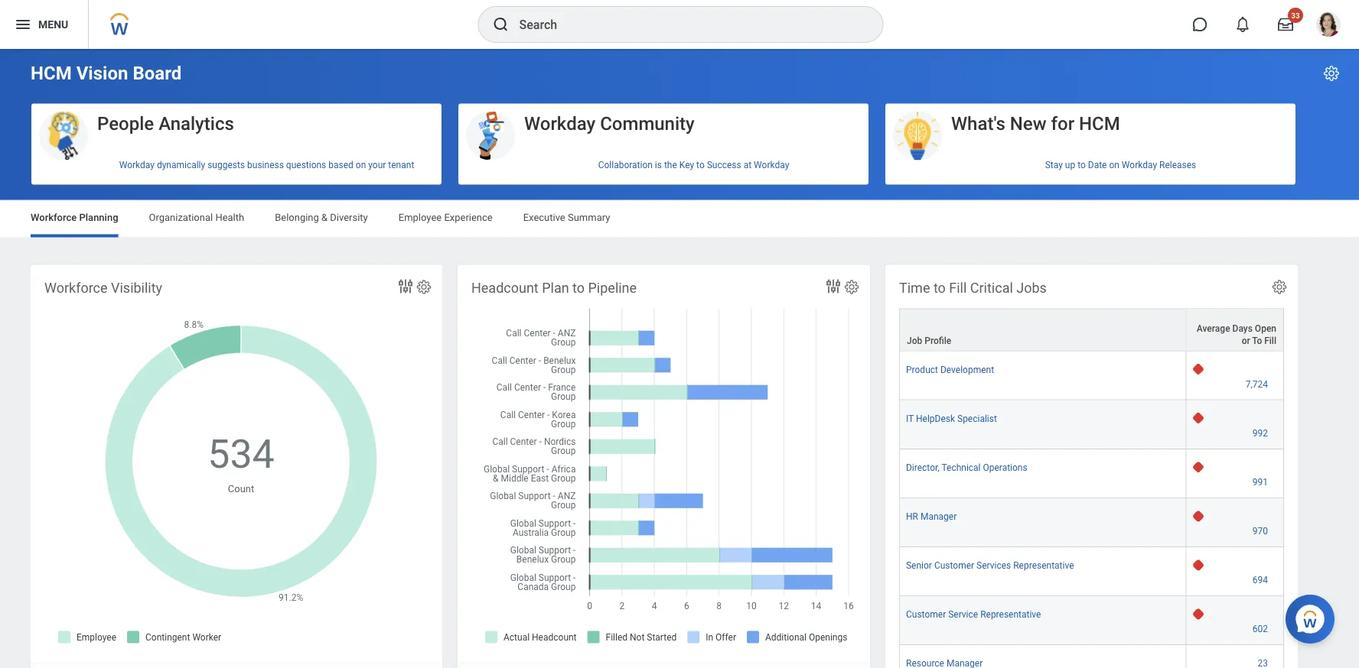 Task type: describe. For each thing, give the bounding box(es) containing it.
diversity
[[330, 212, 368, 223]]

what's new for hcm button
[[885, 104, 1296, 161]]

director,
[[906, 463, 940, 474]]

workday dynamically suggests business questions based on your tenant link
[[31, 154, 442, 177]]

headcount plan to pipeline element
[[458, 265, 870, 669]]

hcm inside button
[[1079, 112, 1120, 134]]

new
[[1010, 112, 1046, 134]]

analytics
[[159, 112, 234, 134]]

workday community
[[524, 112, 695, 134]]

0 vertical spatial customer
[[934, 561, 974, 572]]

organizational health
[[149, 212, 244, 223]]

workday inside stay up to date on workday releases "link"
[[1122, 160, 1157, 171]]

success
[[707, 160, 741, 171]]

workforce visibility element
[[31, 265, 442, 669]]

inbox large image
[[1278, 17, 1293, 32]]

workforce for workforce visibility
[[44, 280, 108, 296]]

534 main content
[[0, 49, 1359, 669]]

services
[[977, 561, 1011, 572]]

average days open or to fill
[[1197, 323, 1276, 346]]

customer service representative link
[[906, 607, 1041, 621]]

days
[[1233, 323, 1253, 334]]

date
[[1088, 160, 1107, 171]]

dynamically
[[157, 160, 205, 171]]

workday inside workday dynamically suggests business questions based on your tenant link
[[119, 160, 155, 171]]

configure time to fill critical jobs image
[[1271, 279, 1288, 296]]

experience
[[444, 212, 493, 223]]

open
[[1255, 323, 1276, 334]]

workday inside workday community button
[[524, 112, 596, 134]]

director, technical operations link
[[906, 460, 1027, 474]]

critical
[[970, 280, 1013, 296]]

menu button
[[0, 0, 88, 49]]

to
[[1252, 336, 1262, 346]]

time to fill critical jobs element
[[885, 265, 1298, 669]]

jobs
[[1016, 280, 1047, 296]]

average days open or to fill button
[[1186, 310, 1283, 351]]

row containing average days open or to fill
[[899, 309, 1284, 352]]

stay
[[1045, 160, 1063, 171]]

service
[[948, 610, 978, 621]]

senior customer services representative
[[906, 561, 1074, 572]]

your
[[368, 160, 386, 171]]

to right the plan
[[572, 280, 585, 296]]

0 horizontal spatial hcm
[[31, 62, 72, 84]]

product development
[[906, 365, 994, 375]]

7,724 button
[[1246, 379, 1270, 391]]

job profile
[[907, 336, 951, 346]]

970 button
[[1253, 526, 1270, 538]]

33
[[1291, 11, 1300, 20]]

configure headcount plan to pipeline image
[[843, 279, 860, 296]]

average
[[1197, 323, 1230, 334]]

it helpdesk specialist
[[906, 414, 997, 424]]

row containing customer service representative
[[899, 597, 1284, 646]]

customer service representative
[[906, 610, 1041, 621]]

for
[[1051, 112, 1074, 134]]

pipeline
[[588, 280, 637, 296]]

up
[[1065, 160, 1075, 171]]

992 button
[[1253, 428, 1270, 440]]

belonging & diversity
[[275, 212, 368, 223]]

suggests
[[208, 160, 245, 171]]

summary
[[568, 212, 610, 223]]

or
[[1242, 336, 1250, 346]]

notifications large image
[[1235, 17, 1250, 32]]

operations
[[983, 463, 1027, 474]]

configure and view chart data image
[[824, 277, 843, 296]]

business
[[247, 160, 284, 171]]

534 count
[[208, 432, 275, 495]]

694 button
[[1253, 575, 1270, 587]]

people
[[97, 112, 154, 134]]

visibility
[[111, 280, 162, 296]]

workforce planning
[[31, 212, 118, 223]]

menu banner
[[0, 0, 1359, 49]]

on inside workday dynamically suggests business questions based on your tenant link
[[356, 160, 366, 171]]

product
[[906, 365, 938, 375]]

time to fill critical jobs
[[899, 280, 1047, 296]]

employee experience
[[399, 212, 493, 223]]

what's new for hcm
[[951, 112, 1120, 134]]

Search Workday  search field
[[519, 8, 851, 41]]

people analytics button
[[31, 104, 442, 161]]

key
[[679, 160, 694, 171]]

hr manager link
[[906, 509, 957, 523]]

991 button
[[1253, 477, 1270, 489]]

hr
[[906, 512, 918, 523]]

534
[[208, 432, 275, 478]]

workday dynamically suggests business questions based on your tenant
[[119, 160, 414, 171]]

workforce for workforce planning
[[31, 212, 77, 223]]

970
[[1253, 526, 1268, 537]]

hr manager
[[906, 512, 957, 523]]



Task type: vqa. For each thing, say whether or not it's contained in the screenshot.
the Headcount Plan to Pipeline
yes



Task type: locate. For each thing, give the bounding box(es) containing it.
on
[[356, 160, 366, 171], [1109, 160, 1119, 171]]

534 button
[[208, 428, 277, 482]]

row containing it helpdesk specialist
[[899, 401, 1284, 450]]

the
[[664, 160, 677, 171]]

row containing product development
[[899, 352, 1284, 401]]

helpdesk
[[916, 414, 955, 424]]

it helpdesk specialist link
[[906, 411, 997, 424]]

is
[[655, 160, 662, 171]]

collaboration is the key to success at workday
[[598, 160, 789, 171]]

to right the key
[[696, 160, 705, 171]]

based
[[329, 160, 353, 171]]

fill left critical
[[949, 280, 967, 296]]

organizational
[[149, 212, 213, 223]]

profile logan mcneil image
[[1316, 12, 1341, 40]]

tab list
[[15, 201, 1344, 238]]

tenant
[[388, 160, 414, 171]]

to right up
[[1078, 160, 1086, 171]]

0 horizontal spatial on
[[356, 160, 366, 171]]

hcm
[[31, 62, 72, 84], [1079, 112, 1120, 134]]

what's
[[951, 112, 1005, 134]]

customer left service
[[906, 610, 946, 621]]

1 vertical spatial representative
[[980, 610, 1041, 621]]

0 vertical spatial workforce
[[31, 212, 77, 223]]

job profile button
[[900, 310, 1186, 351]]

development
[[940, 365, 994, 375]]

tab list containing workforce planning
[[15, 201, 1344, 238]]

2 on from the left
[[1109, 160, 1119, 171]]

configure workforce visibility image
[[416, 279, 432, 296]]

profile
[[925, 336, 951, 346]]

row containing hr manager
[[899, 499, 1284, 548]]

fill inside average days open or to fill
[[1264, 336, 1276, 346]]

product development link
[[906, 362, 994, 375]]

1 vertical spatial workforce
[[44, 280, 108, 296]]

time
[[899, 280, 930, 296]]

1 row from the top
[[899, 309, 1284, 352]]

1 vertical spatial fill
[[1264, 336, 1276, 346]]

stay up to date on workday releases
[[1045, 160, 1196, 171]]

7 row from the top
[[899, 597, 1284, 646]]

community
[[600, 112, 695, 134]]

0 vertical spatial representative
[[1013, 561, 1074, 572]]

at
[[744, 160, 752, 171]]

workforce visibility
[[44, 280, 162, 296]]

992
[[1253, 428, 1268, 439]]

headcount
[[471, 280, 539, 296]]

customer inside "link"
[[906, 610, 946, 621]]

search image
[[492, 15, 510, 34]]

representative right services
[[1013, 561, 1074, 572]]

0 horizontal spatial fill
[[949, 280, 967, 296]]

2 row from the top
[[899, 352, 1284, 401]]

4 row from the top
[[899, 450, 1284, 499]]

tab list inside 534 main content
[[15, 201, 1344, 238]]

&
[[321, 212, 328, 223]]

694
[[1253, 575, 1268, 586]]

belonging
[[275, 212, 319, 223]]

collaboration is the key to success at workday link
[[458, 154, 869, 177]]

991
[[1253, 477, 1268, 488]]

6 row from the top
[[899, 548, 1284, 597]]

justify image
[[14, 15, 32, 34]]

plan
[[542, 280, 569, 296]]

7,724
[[1246, 379, 1268, 390]]

workday community button
[[458, 104, 869, 161]]

1 horizontal spatial on
[[1109, 160, 1119, 171]]

director, technical operations
[[906, 463, 1027, 474]]

representative right service
[[980, 610, 1041, 621]]

row containing director, technical operations
[[899, 450, 1284, 499]]

hcm right for
[[1079, 112, 1120, 134]]

33 button
[[1269, 8, 1303, 41]]

fill down open
[[1264, 336, 1276, 346]]

to
[[696, 160, 705, 171], [1078, 160, 1086, 171], [572, 280, 585, 296], [934, 280, 946, 296]]

workday inside collaboration is the key to success at workday link
[[754, 160, 789, 171]]

to inside "link"
[[1078, 160, 1086, 171]]

planning
[[79, 212, 118, 223]]

to right time
[[934, 280, 946, 296]]

menu
[[38, 18, 68, 31]]

hcm down menu
[[31, 62, 72, 84]]

health
[[215, 212, 244, 223]]

fill
[[949, 280, 967, 296], [1264, 336, 1276, 346]]

1 horizontal spatial hcm
[[1079, 112, 1120, 134]]

1 vertical spatial hcm
[[1079, 112, 1120, 134]]

technical
[[942, 463, 981, 474]]

5 row from the top
[[899, 499, 1284, 548]]

people analytics
[[97, 112, 234, 134]]

senior
[[906, 561, 932, 572]]

0 vertical spatial fill
[[949, 280, 967, 296]]

row
[[899, 309, 1284, 352], [899, 352, 1284, 401], [899, 401, 1284, 450], [899, 450, 1284, 499], [899, 499, 1284, 548], [899, 548, 1284, 597], [899, 597, 1284, 646], [899, 646, 1284, 669]]

1 on from the left
[[356, 160, 366, 171]]

vision
[[76, 62, 128, 84]]

workforce left planning
[[31, 212, 77, 223]]

on right date
[[1109, 160, 1119, 171]]

on inside stay up to date on workday releases "link"
[[1109, 160, 1119, 171]]

specialist
[[957, 414, 997, 424]]

representative inside "link"
[[980, 610, 1041, 621]]

board
[[133, 62, 182, 84]]

releases
[[1159, 160, 1196, 171]]

8 row from the top
[[899, 646, 1284, 669]]

stay up to date on workday releases link
[[885, 154, 1296, 177]]

representative
[[1013, 561, 1074, 572], [980, 610, 1041, 621]]

1 vertical spatial customer
[[906, 610, 946, 621]]

executive summary
[[523, 212, 610, 223]]

configure this page image
[[1322, 64, 1341, 83]]

hcm vision board
[[31, 62, 182, 84]]

it
[[906, 414, 914, 424]]

1 horizontal spatial fill
[[1264, 336, 1276, 346]]

employee
[[399, 212, 442, 223]]

workforce left visibility at the top
[[44, 280, 108, 296]]

executive
[[523, 212, 565, 223]]

0 vertical spatial hcm
[[31, 62, 72, 84]]

row containing senior customer services representative
[[899, 548, 1284, 597]]

senior customer services representative link
[[906, 558, 1074, 572]]

3 row from the top
[[899, 401, 1284, 450]]

workforce
[[31, 212, 77, 223], [44, 280, 108, 296]]

collaboration
[[598, 160, 653, 171]]

questions
[[286, 160, 326, 171]]

count
[[228, 483, 254, 495]]

on left the your
[[356, 160, 366, 171]]

headcount plan to pipeline
[[471, 280, 637, 296]]

configure and view chart data image
[[396, 277, 415, 296]]

customer right senior
[[934, 561, 974, 572]]

job
[[907, 336, 922, 346]]



